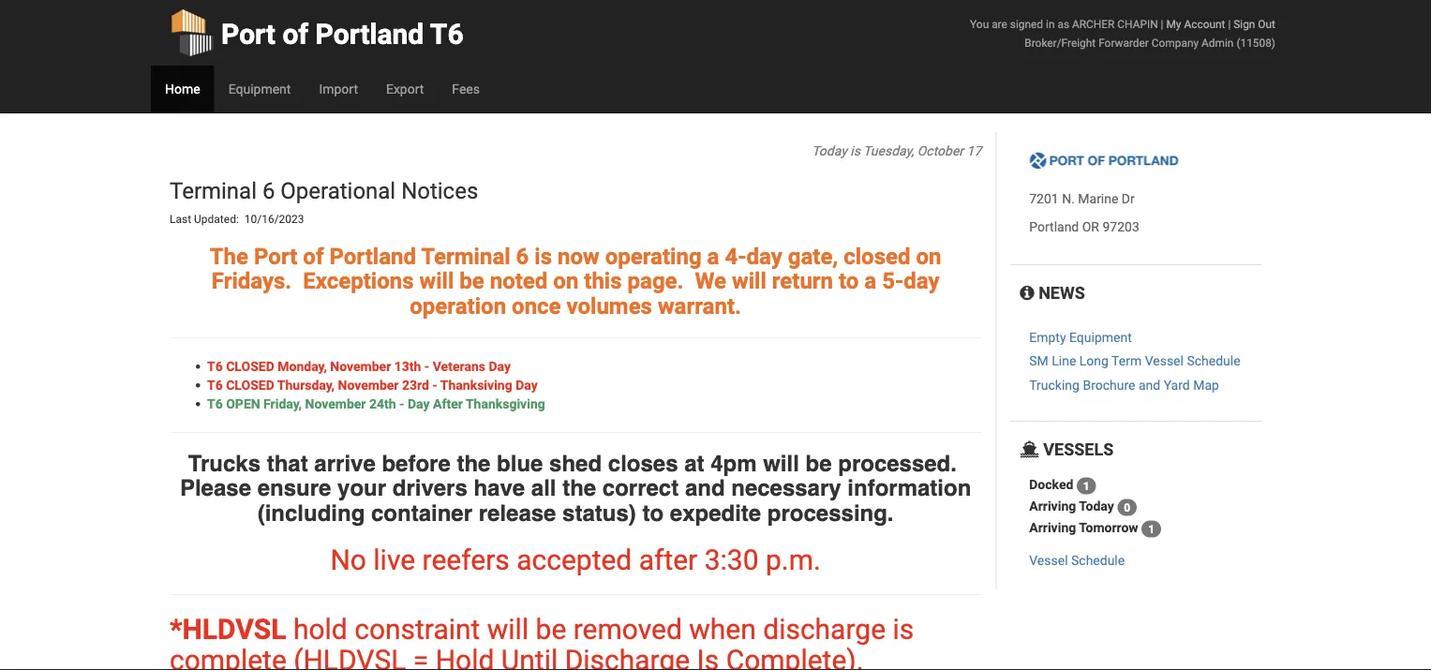 Task type: describe. For each thing, give the bounding box(es) containing it.
ensure
[[257, 475, 331, 501]]

7201
[[1029, 191, 1059, 206]]

will inside hold constraint will be removed when discharge is complete (hldvsl = hold until discharge is complete).
[[487, 613, 529, 646]]

hold
[[436, 643, 494, 670]]

export
[[386, 81, 424, 97]]

3:30
[[705, 543, 759, 576]]

no
[[330, 543, 366, 576]]

0 horizontal spatial day
[[408, 396, 430, 411]]

vessel inside empty equipment sm line long term vessel schedule trucking brochure and yard map
[[1145, 353, 1184, 369]]

information
[[848, 475, 971, 501]]

2 arriving from the top
[[1029, 520, 1076, 536]]

(hldvsl
[[294, 643, 406, 670]]

hold constraint will be removed when discharge is complete (hldvsl = hold until discharge is complete).
[[170, 613, 914, 670]]

accepted
[[517, 543, 632, 576]]

1 horizontal spatial the
[[563, 475, 596, 501]]

0 horizontal spatial the
[[457, 451, 491, 476]]

1 horizontal spatial on
[[916, 243, 942, 270]]

empty
[[1029, 330, 1066, 345]]

4-
[[725, 243, 747, 270]]

vessels
[[1039, 439, 1114, 459]]

processing.
[[768, 500, 894, 526]]

account
[[1184, 17, 1226, 30]]

sign
[[1234, 17, 1256, 30]]

import
[[319, 81, 358, 97]]

0
[[1124, 501, 1131, 514]]

7201 n. marine dr
[[1029, 191, 1135, 206]]

brochure
[[1083, 377, 1136, 393]]

discharge
[[565, 643, 690, 670]]

have
[[474, 475, 525, 501]]

that
[[267, 451, 308, 476]]

terminal inside the port of portland terminal 6 is now operating a 4-day gate, closed on fridays.  exceptions will be noted on this page.  we will return to a 5-day operation once volumes warrant.
[[421, 243, 510, 270]]

1 vertical spatial november
[[338, 377, 399, 393]]

my account link
[[1166, 17, 1226, 30]]

13th
[[394, 358, 421, 374]]

6 inside the port of portland terminal 6 is now operating a 4-day gate, closed on fridays.  exceptions will be noted on this page.  we will return to a 5-day operation once volumes warrant.
[[516, 243, 529, 270]]

company
[[1152, 36, 1199, 49]]

0 horizontal spatial 1
[[1083, 480, 1090, 493]]

1 vertical spatial -
[[432, 377, 438, 393]]

0 vertical spatial november
[[330, 358, 391, 374]]

1 vertical spatial vessel
[[1029, 553, 1068, 569]]

ship image
[[1020, 440, 1039, 457]]

as
[[1058, 17, 1070, 30]]

sm
[[1029, 353, 1049, 369]]

signed
[[1010, 17, 1043, 30]]

24th
[[369, 396, 396, 411]]

news
[[1035, 283, 1085, 303]]

terminal inside terminal 6 operational notices last updated:  10/16/2023
[[170, 178, 257, 204]]

this
[[584, 268, 622, 294]]

0 vertical spatial portland
[[315, 17, 424, 51]]

of inside the port of portland terminal 6 is now operating a 4-day gate, closed on fridays.  exceptions will be noted on this page.  we will return to a 5-day operation once volumes warrant.
[[303, 243, 324, 270]]

2 horizontal spatial day
[[516, 377, 538, 393]]

sm line long term vessel schedule link
[[1029, 353, 1241, 369]]

removed
[[573, 613, 682, 646]]

fees
[[452, 81, 480, 97]]

6 inside terminal 6 operational notices last updated:  10/16/2023
[[262, 178, 275, 204]]

equipment inside empty equipment sm line long term vessel schedule trucking brochure and yard map
[[1069, 330, 1132, 345]]

the port of portland terminal 6 is now operating a 4-day gate, closed on fridays.  exceptions will be noted on this page.  we will return to a 5-day operation once volumes warrant.
[[210, 243, 942, 319]]

2 vertical spatial november
[[305, 396, 366, 411]]

you are signed in as archer chapin | my account | sign out broker/freight forwarder company admin (11508)
[[970, 17, 1276, 49]]

0 vertical spatial -
[[424, 358, 430, 374]]

warrant.
[[658, 292, 741, 319]]

t6 up trucks
[[207, 377, 223, 393]]

port of portland t6
[[221, 17, 464, 51]]

open
[[226, 396, 260, 411]]

your
[[337, 475, 386, 501]]

my
[[1166, 17, 1181, 30]]

forwarder
[[1099, 36, 1149, 49]]

release
[[479, 500, 556, 526]]

port inside the port of portland terminal 6 is now operating a 4-day gate, closed on fridays.  exceptions will be noted on this page.  we will return to a 5-day operation once volumes warrant.
[[254, 243, 297, 270]]

t6 closed monday, november 13th - veterans day t6 closed thursday, november 23rd - thanksiving day t6 open friday, november 24th - day after thanksgiving
[[207, 358, 545, 411]]

once
[[512, 292, 561, 319]]

tomorrow
[[1079, 520, 1139, 536]]

(11508)
[[1237, 36, 1276, 49]]

closed
[[844, 243, 911, 270]]

0 horizontal spatial day
[[747, 243, 782, 270]]

17
[[967, 143, 982, 158]]

volumes
[[567, 292, 652, 319]]

t6 up fees
[[430, 17, 464, 51]]

you
[[970, 17, 989, 30]]

p.m.
[[766, 543, 821, 576]]

0 horizontal spatial on
[[553, 268, 579, 294]]

out
[[1258, 17, 1276, 30]]

broker/freight
[[1025, 36, 1096, 49]]

=
[[413, 643, 429, 670]]

today is tuesday, october 17
[[812, 143, 982, 158]]

t6 left open
[[207, 396, 223, 411]]

operation
[[410, 292, 506, 319]]

export button
[[372, 66, 438, 112]]

thanksgiving
[[466, 396, 545, 411]]

at
[[684, 451, 704, 476]]

5-
[[882, 268, 904, 294]]

please
[[180, 475, 251, 501]]

to inside trucks that arrive before the blue shed closes at 4pm will be processed. please ensure your drivers have all the correct and necessary information (including container release status) to expedite processing.
[[643, 500, 664, 526]]

schedule inside empty equipment sm line long term vessel schedule trucking brochure and yard map
[[1187, 353, 1241, 369]]

home
[[165, 81, 200, 97]]

when
[[689, 613, 756, 646]]

trucking brochure and yard map link
[[1029, 377, 1219, 393]]

drivers
[[392, 475, 468, 501]]

1 vertical spatial schedule
[[1071, 553, 1125, 569]]

admin
[[1202, 36, 1234, 49]]

last
[[170, 213, 191, 226]]

gate,
[[788, 243, 838, 270]]

tuesday,
[[863, 143, 914, 158]]

thanksiving
[[440, 377, 512, 393]]

trucks
[[188, 451, 261, 476]]

before
[[382, 451, 451, 476]]

*hldvsl
[[170, 613, 286, 646]]

processed.
[[838, 451, 957, 476]]



Task type: vqa. For each thing, say whether or not it's contained in the screenshot.


Task type: locate. For each thing, give the bounding box(es) containing it.
of up the equipment dropdown button
[[283, 17, 309, 51]]

1 horizontal spatial day
[[904, 268, 940, 294]]

0 vertical spatial today
[[812, 143, 847, 158]]

be up processing.
[[806, 451, 832, 476]]

the right all
[[563, 475, 596, 501]]

be left noted
[[460, 268, 484, 294]]

1 horizontal spatial day
[[489, 358, 511, 374]]

portland down 7201
[[1029, 219, 1079, 234]]

to
[[839, 268, 859, 294], [643, 500, 664, 526]]

0 vertical spatial port
[[221, 17, 276, 51]]

until
[[501, 643, 558, 670]]

portland inside the port of portland terminal 6 is now operating a 4-day gate, closed on fridays.  exceptions will be noted on this page.  we will return to a 5-day operation once volumes warrant.
[[329, 243, 416, 270]]

home button
[[151, 66, 214, 112]]

correct
[[603, 475, 679, 501]]

0 horizontal spatial vessel
[[1029, 553, 1068, 569]]

operational
[[281, 178, 396, 204]]

container
[[371, 500, 472, 526]]

sign out link
[[1234, 17, 1276, 30]]

the
[[457, 451, 491, 476], [563, 475, 596, 501]]

0 vertical spatial be
[[460, 268, 484, 294]]

trucks that arrive before the blue shed closes at 4pm will be processed. please ensure your drivers have all the correct and necessary information (including container release status) to expedite processing.
[[180, 451, 971, 526]]

docked
[[1029, 477, 1074, 493]]

info circle image
[[1020, 284, 1035, 301]]

are
[[992, 17, 1007, 30]]

complete).
[[726, 643, 864, 670]]

dr
[[1122, 191, 1135, 206]]

no live reefers accepted after 3:30 p.m.
[[330, 543, 821, 576]]

in
[[1046, 17, 1055, 30]]

empty equipment sm line long term vessel schedule trucking brochure and yard map
[[1029, 330, 1241, 393]]

0 vertical spatial equipment
[[228, 81, 291, 97]]

1 horizontal spatial terminal
[[421, 243, 510, 270]]

of down 10/16/2023 in the top of the page
[[303, 243, 324, 270]]

day down 23rd at the left bottom of the page
[[408, 396, 430, 411]]

equipment button
[[214, 66, 305, 112]]

2 horizontal spatial be
[[806, 451, 832, 476]]

2 vertical spatial is
[[893, 613, 914, 646]]

port of portland t6 link
[[170, 0, 464, 66]]

line
[[1052, 353, 1076, 369]]

is right discharge
[[893, 613, 914, 646]]

will right the 4pm at the bottom of page
[[763, 451, 799, 476]]

t6 left monday,
[[207, 358, 223, 374]]

on left this
[[553, 268, 579, 294]]

| left my
[[1161, 17, 1164, 30]]

0 vertical spatial terminal
[[170, 178, 257, 204]]

0 horizontal spatial schedule
[[1071, 553, 1125, 569]]

0 horizontal spatial to
[[643, 500, 664, 526]]

1 vertical spatial 1
[[1148, 523, 1155, 536]]

1 horizontal spatial a
[[864, 268, 877, 294]]

day up "thanksgiving"
[[516, 377, 538, 393]]

term
[[1112, 353, 1142, 369]]

after
[[433, 396, 463, 411]]

schedule up map
[[1187, 353, 1241, 369]]

today up tomorrow
[[1079, 499, 1114, 514]]

- right 24th
[[399, 396, 404, 411]]

operating
[[605, 243, 702, 270]]

port of portland t6 image
[[1029, 152, 1179, 170]]

to right "gate,"
[[839, 268, 859, 294]]

portland or 97203
[[1029, 219, 1140, 234]]

be inside the port of portland terminal 6 is now operating a 4-day gate, closed on fridays.  exceptions will be noted on this page.  we will return to a 5-day operation once volumes warrant.
[[460, 268, 484, 294]]

terminal up operation
[[421, 243, 510, 270]]

will right we
[[732, 268, 767, 294]]

equipment right the home
[[228, 81, 291, 97]]

notices
[[401, 178, 478, 204]]

exceptions
[[303, 268, 414, 294]]

|
[[1161, 17, 1164, 30], [1228, 17, 1231, 30]]

0 horizontal spatial -
[[399, 396, 404, 411]]

blue
[[497, 451, 543, 476]]

today left tuesday,
[[812, 143, 847, 158]]

0 horizontal spatial terminal
[[170, 178, 257, 204]]

1
[[1083, 480, 1090, 493], [1148, 523, 1155, 536]]

and left yard
[[1139, 377, 1161, 393]]

0 vertical spatial to
[[839, 268, 859, 294]]

0 vertical spatial vessel
[[1145, 353, 1184, 369]]

closes
[[608, 451, 678, 476]]

6 up 10/16/2023 in the top of the page
[[262, 178, 275, 204]]

0 vertical spatial 1
[[1083, 480, 1090, 493]]

vessel down docked 1 arriving today 0 arriving tomorrow 1
[[1029, 553, 1068, 569]]

1 horizontal spatial today
[[1079, 499, 1114, 514]]

be inside hold constraint will be removed when discharge is complete (hldvsl = hold until discharge is complete).
[[536, 613, 566, 646]]

complete
[[170, 643, 287, 670]]

1 vertical spatial day
[[516, 377, 538, 393]]

0 horizontal spatial today
[[812, 143, 847, 158]]

vessel schedule link
[[1029, 553, 1125, 569]]

portland up import
[[315, 17, 424, 51]]

docked 1 arriving today 0 arriving tomorrow 1
[[1029, 477, 1155, 536]]

1 vertical spatial closed
[[226, 377, 274, 393]]

on
[[916, 243, 942, 270], [553, 268, 579, 294]]

1 vertical spatial equipment
[[1069, 330, 1132, 345]]

is left tuesday,
[[850, 143, 860, 158]]

portland down terminal 6 operational notices last updated:  10/16/2023
[[329, 243, 416, 270]]

arriving up vessel schedule at the right bottom of page
[[1029, 520, 1076, 536]]

0 vertical spatial 6
[[262, 178, 275, 204]]

- right 13th
[[424, 358, 430, 374]]

1 horizontal spatial 6
[[516, 243, 529, 270]]

1 horizontal spatial to
[[839, 268, 859, 294]]

will right exceptions
[[420, 268, 454, 294]]

today inside docked 1 arriving today 0 arriving tomorrow 1
[[1079, 499, 1114, 514]]

0 horizontal spatial be
[[460, 268, 484, 294]]

after
[[639, 543, 698, 576]]

is inside hold constraint will be removed when discharge is complete (hldvsl = hold until discharge is complete).
[[893, 613, 914, 646]]

hold
[[293, 613, 348, 646]]

6
[[262, 178, 275, 204], [516, 243, 529, 270]]

day up "thanksiving"
[[489, 358, 511, 374]]

1 | from the left
[[1161, 17, 1164, 30]]

1 right tomorrow
[[1148, 523, 1155, 536]]

port down 10/16/2023 in the top of the page
[[254, 243, 297, 270]]

1 vertical spatial is
[[535, 243, 552, 270]]

live
[[373, 543, 415, 576]]

yard
[[1164, 377, 1190, 393]]

1 vertical spatial of
[[303, 243, 324, 270]]

2 vertical spatial be
[[536, 613, 566, 646]]

1 vertical spatial portland
[[1029, 219, 1079, 234]]

2 horizontal spatial -
[[432, 377, 438, 393]]

1 closed from the top
[[226, 358, 274, 374]]

fees button
[[438, 66, 494, 112]]

0 horizontal spatial a
[[707, 243, 719, 270]]

is
[[850, 143, 860, 158], [535, 243, 552, 270], [893, 613, 914, 646]]

1 vertical spatial today
[[1079, 499, 1114, 514]]

0 horizontal spatial 6
[[262, 178, 275, 204]]

expedite
[[670, 500, 761, 526]]

return
[[772, 268, 833, 294]]

1 horizontal spatial equipment
[[1069, 330, 1132, 345]]

(including
[[257, 500, 365, 526]]

1 arriving from the top
[[1029, 499, 1076, 514]]

or
[[1082, 219, 1099, 234]]

long
[[1080, 353, 1109, 369]]

0 horizontal spatial |
[[1161, 17, 1164, 30]]

shed
[[549, 451, 602, 476]]

thursday,
[[277, 377, 335, 393]]

1 vertical spatial 6
[[516, 243, 529, 270]]

and inside trucks that arrive before the blue shed closes at 4pm will be processed. please ensure your drivers have all the correct and necessary information (including container release status) to expedite processing.
[[685, 475, 725, 501]]

1 vertical spatial be
[[806, 451, 832, 476]]

0 vertical spatial day
[[489, 358, 511, 374]]

0 vertical spatial schedule
[[1187, 353, 1241, 369]]

1 right docked
[[1083, 480, 1090, 493]]

is left now
[[535, 243, 552, 270]]

1 vertical spatial arriving
[[1029, 520, 1076, 536]]

0 horizontal spatial equipment
[[228, 81, 291, 97]]

1 vertical spatial port
[[254, 243, 297, 270]]

a left 5-
[[864, 268, 877, 294]]

will down 'reefers'
[[487, 613, 529, 646]]

on right 5-
[[916, 243, 942, 270]]

0 vertical spatial and
[[1139, 377, 1161, 393]]

a left 4-
[[707, 243, 719, 270]]

1 vertical spatial to
[[643, 500, 664, 526]]

97203
[[1103, 219, 1140, 234]]

1 vertical spatial and
[[685, 475, 725, 501]]

veterans
[[433, 358, 485, 374]]

the
[[210, 243, 248, 270]]

1 horizontal spatial |
[[1228, 17, 1231, 30]]

import button
[[305, 66, 372, 112]]

1 vertical spatial terminal
[[421, 243, 510, 270]]

be inside trucks that arrive before the blue shed closes at 4pm will be processed. please ensure your drivers have all the correct and necessary information (including container release status) to expedite processing.
[[806, 451, 832, 476]]

and
[[1139, 377, 1161, 393], [685, 475, 725, 501]]

to inside the port of portland terminal 6 is now operating a 4-day gate, closed on fridays.  exceptions will be noted on this page.  we will return to a 5-day operation once volumes warrant.
[[839, 268, 859, 294]]

- right 23rd at the left bottom of the page
[[432, 377, 438, 393]]

2 vertical spatial day
[[408, 396, 430, 411]]

n.
[[1062, 191, 1075, 206]]

1 horizontal spatial and
[[1139, 377, 1161, 393]]

6 up once
[[516, 243, 529, 270]]

schedule down tomorrow
[[1071, 553, 1125, 569]]

to up after
[[643, 500, 664, 526]]

1 horizontal spatial 1
[[1148, 523, 1155, 536]]

equipment inside dropdown button
[[228, 81, 291, 97]]

is inside the port of portland terminal 6 is now operating a 4-day gate, closed on fridays.  exceptions will be noted on this page.  we will return to a 5-day operation once volumes warrant.
[[535, 243, 552, 270]]

we
[[695, 268, 727, 294]]

0 vertical spatial arriving
[[1029, 499, 1076, 514]]

2 | from the left
[[1228, 17, 1231, 30]]

2 closed from the top
[[226, 377, 274, 393]]

will inside trucks that arrive before the blue shed closes at 4pm will be processed. please ensure your drivers have all the correct and necessary information (including container release status) to expedite processing.
[[763, 451, 799, 476]]

map
[[1193, 377, 1219, 393]]

0 vertical spatial closed
[[226, 358, 274, 374]]

1 horizontal spatial is
[[850, 143, 860, 158]]

monday,
[[278, 358, 327, 374]]

port up the equipment dropdown button
[[221, 17, 276, 51]]

0 vertical spatial of
[[283, 17, 309, 51]]

2 horizontal spatial is
[[893, 613, 914, 646]]

be down the accepted
[[536, 613, 566, 646]]

archer
[[1072, 17, 1115, 30]]

-
[[424, 358, 430, 374], [432, 377, 438, 393], [399, 396, 404, 411]]

vessel
[[1145, 353, 1184, 369], [1029, 553, 1068, 569]]

0 horizontal spatial is
[[535, 243, 552, 270]]

1 horizontal spatial -
[[424, 358, 430, 374]]

terminal 6 operational notices last updated:  10/16/2023
[[170, 178, 484, 226]]

0 horizontal spatial and
[[685, 475, 725, 501]]

arriving down docked
[[1029, 499, 1076, 514]]

2 vertical spatial -
[[399, 396, 404, 411]]

all
[[531, 475, 556, 501]]

10/16/2023
[[244, 213, 304, 226]]

1 horizontal spatial schedule
[[1187, 353, 1241, 369]]

the left blue
[[457, 451, 491, 476]]

and right correct
[[685, 475, 725, 501]]

and inside empty equipment sm line long term vessel schedule trucking brochure and yard map
[[1139, 377, 1161, 393]]

october
[[917, 143, 964, 158]]

vessel up yard
[[1145, 353, 1184, 369]]

0 vertical spatial is
[[850, 143, 860, 158]]

terminal up the last
[[170, 178, 257, 204]]

equipment up long
[[1069, 330, 1132, 345]]

vessel schedule
[[1029, 553, 1125, 569]]

1 horizontal spatial be
[[536, 613, 566, 646]]

2 vertical spatial portland
[[329, 243, 416, 270]]

chapin
[[1118, 17, 1158, 30]]

will
[[420, 268, 454, 294], [732, 268, 767, 294], [763, 451, 799, 476], [487, 613, 529, 646]]

| left sign
[[1228, 17, 1231, 30]]

1 horizontal spatial vessel
[[1145, 353, 1184, 369]]



